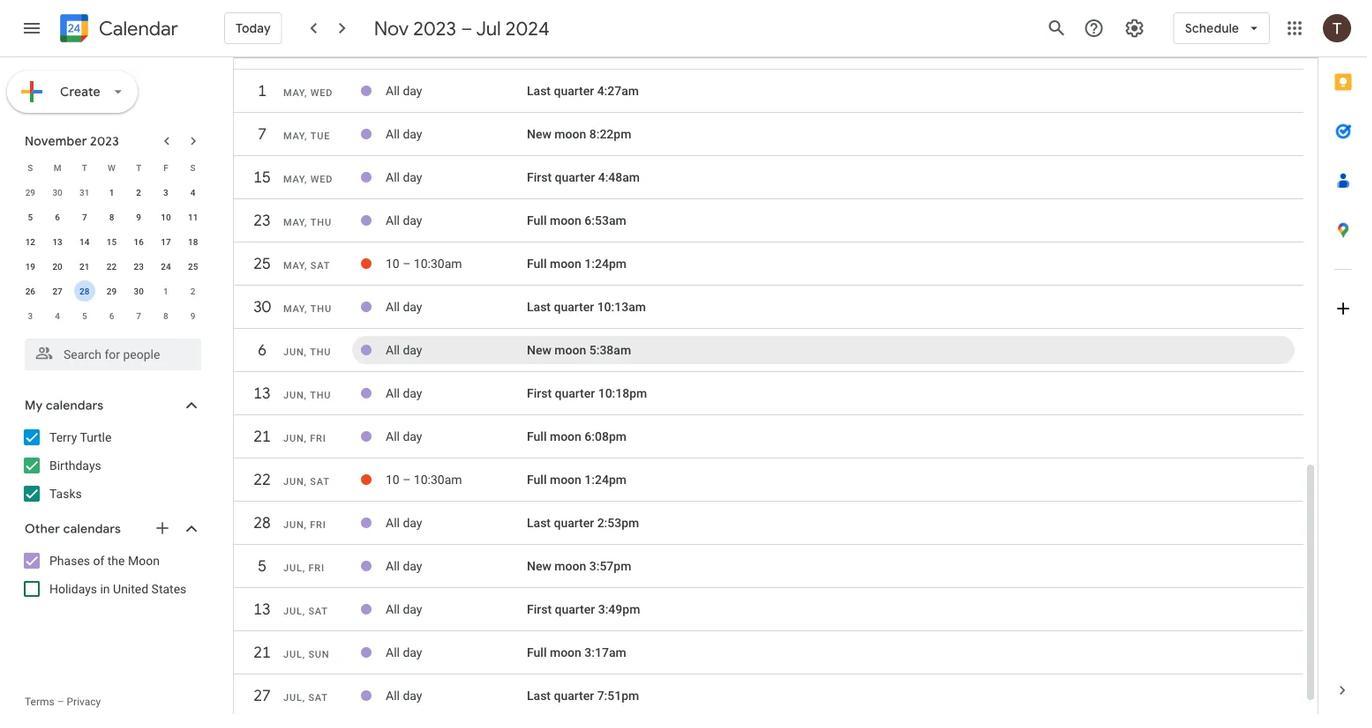 Task type: vqa. For each thing, say whether or not it's contained in the screenshot.


Task type: locate. For each thing, give the bounding box(es) containing it.
13 row down the 5 row
[[234, 594, 1304, 635]]

0 vertical spatial 21 link
[[246, 421, 278, 453]]

may , thu inside 23 row
[[283, 217, 332, 228]]

2 vertical spatial 10 – 10:30am
[[386, 473, 462, 487]]

25 row
[[234, 248, 1304, 289]]

– inside 25 row
[[403, 257, 411, 271]]

full moon 1:24pm button down full moon 6:08pm
[[527, 473, 627, 487]]

0 vertical spatial 9
[[136, 212, 141, 222]]

2 t from the left
[[136, 162, 141, 173]]

3 new from the top
[[527, 559, 551, 574]]

day for first quarter 4:48am
[[403, 170, 422, 185]]

sat for 13
[[308, 606, 328, 617]]

jun , fri right 28 link
[[283, 520, 326, 531]]

0 vertical spatial 7
[[257, 124, 266, 144]]

5 down 28 "element"
[[82, 311, 87, 321]]

last up new moon 5:38am button
[[527, 300, 551, 314]]

1 vertical spatial 27
[[253, 686, 270, 707]]

29 inside the october 29 element
[[25, 187, 35, 198]]

last
[[527, 84, 551, 98], [527, 300, 551, 314], [527, 516, 551, 531], [527, 689, 551, 704]]

1 10:30am from the top
[[414, 40, 462, 55]]

moon
[[128, 554, 160, 568]]

may right 15 link
[[283, 174, 305, 185]]

sat right '22' link
[[310, 477, 330, 488]]

4 full from the top
[[527, 473, 547, 487]]

row
[[17, 155, 207, 180], [17, 180, 207, 205], [17, 205, 207, 229], [17, 229, 207, 254], [17, 254, 207, 279], [17, 279, 207, 304], [17, 304, 207, 328], [234, 710, 1304, 716]]

first quarter 4:48am button
[[527, 170, 640, 185]]

thu right 6 link at left
[[310, 347, 331, 358]]

1 vertical spatial 21 row
[[234, 637, 1304, 678]]

2024
[[506, 16, 550, 41]]

4 thu from the top
[[310, 390, 331, 401]]

23 element
[[128, 256, 149, 277]]

6 down october 30 "element"
[[55, 212, 60, 222]]

sat right 25 link
[[311, 260, 330, 271]]

3 10:30am from the top
[[414, 473, 462, 487]]

calendars inside my calendars dropdown button
[[46, 398, 104, 414]]

13 down 6 link at left
[[253, 383, 270, 404]]

1 vertical spatial may , thu
[[283, 304, 332, 315]]

0 vertical spatial 23
[[253, 210, 270, 231]]

6 inside december 6 element
[[109, 311, 114, 321]]

all inside the 5 row
[[386, 559, 400, 574]]

fri up jun , sat
[[310, 433, 326, 444]]

row group containing 29
[[17, 180, 207, 328]]

16 element
[[128, 231, 149, 252]]

8 day from the top
[[403, 430, 422, 444]]

1 vertical spatial 23
[[134, 261, 144, 272]]

december 1 element
[[155, 281, 176, 302]]

s up the october 29 element
[[28, 162, 33, 173]]

jun , fri up jun , sat
[[283, 433, 326, 444]]

moon inside 6 row
[[555, 343, 586, 358]]

may , thu inside 30 row
[[283, 304, 332, 315]]

5 day from the top
[[403, 300, 422, 314]]

new
[[527, 127, 551, 141], [527, 343, 551, 358], [527, 559, 551, 574]]

new inside 7 row
[[527, 127, 551, 141]]

4 all day cell from the top
[[386, 207, 527, 235]]

8 down december 1 element
[[163, 311, 168, 321]]

phases of the moon
[[49, 554, 160, 568]]

may , wed up 'may , tue'
[[283, 87, 333, 98]]

2023 up "w"
[[90, 133, 119, 149]]

1 day from the top
[[403, 84, 422, 98]]

14
[[80, 237, 90, 247]]

7 down october 31 element
[[82, 212, 87, 222]]

october 29 element
[[20, 182, 41, 203]]

1 may from the top
[[283, 87, 305, 98]]

1 jun from the top
[[283, 347, 304, 358]]

all inside 30 row
[[386, 300, 400, 314]]

11 element
[[182, 207, 204, 228]]

all day cell inside 7 row
[[386, 120, 527, 148]]

1 21 row from the top
[[234, 421, 1304, 462]]

1 vertical spatial 13 row
[[234, 594, 1304, 635]]

last quarter 10:13am button
[[527, 300, 646, 314]]

17 element
[[155, 231, 176, 252]]

25 inside row group
[[188, 261, 198, 272]]

jun , thu for 6
[[283, 347, 331, 358]]

7
[[257, 124, 266, 144], [82, 212, 87, 222], [136, 311, 141, 321]]

7 inside row
[[257, 124, 266, 144]]

0 vertical spatial 13
[[52, 237, 62, 247]]

moon left 6:08pm
[[550, 430, 582, 444]]

jul for 27
[[283, 693, 302, 704]]

2 vertical spatial 6
[[257, 340, 266, 361]]

1 vertical spatial full moon 1:24pm
[[527, 473, 627, 487]]

2 may from the top
[[283, 131, 305, 142]]

1 horizontal spatial 28
[[253, 513, 270, 534]]

4 jun from the top
[[283, 477, 304, 488]]

1 vertical spatial 8
[[163, 311, 168, 321]]

25
[[253, 254, 270, 274], [188, 261, 198, 272]]

jun , thu up jun , sat
[[283, 390, 331, 401]]

23 up 25 link
[[253, 210, 270, 231]]

3 down 26 element
[[28, 311, 33, 321]]

2023 right nov
[[413, 16, 456, 41]]

last quarter 10:13am
[[527, 300, 646, 314]]

1 s from the left
[[28, 162, 33, 173]]

29 for 29 element
[[107, 286, 117, 297]]

7 all from the top
[[386, 386, 400, 401]]

jul , sat up jul , sun
[[283, 606, 328, 617]]

my calendars list
[[4, 424, 219, 508]]

last inside 27 row
[[527, 689, 551, 704]]

day for last quarter 2:53pm
[[403, 516, 422, 531]]

6 day from the top
[[403, 343, 422, 358]]

6 for december 6 element at the left top of page
[[109, 311, 114, 321]]

6
[[55, 212, 60, 222], [109, 311, 114, 321], [257, 340, 266, 361]]

first inside the 15 row
[[527, 170, 552, 185]]

21 for full moon 6:08pm
[[253, 427, 270, 447]]

1 horizontal spatial 4
[[190, 187, 195, 198]]

1 vertical spatial 2
[[190, 286, 195, 297]]

1 vertical spatial 10:30am
[[414, 257, 462, 271]]

moon for may , sat
[[550, 257, 582, 271]]

last down "full moon 3:17am" at the bottom of the page
[[527, 689, 551, 704]]

quarter for 4:27am
[[554, 84, 594, 98]]

jun , thu right 6 link at left
[[283, 347, 331, 358]]

10 inside "row"
[[386, 40, 400, 55]]

3 may from the top
[[283, 174, 305, 185]]

21 down the 14
[[80, 261, 90, 272]]

3 day from the top
[[403, 170, 422, 185]]

full down first quarter 10:18pm button
[[527, 430, 547, 444]]

, inside 30 row
[[305, 304, 307, 315]]

calendar element
[[56, 11, 178, 49]]

1 horizontal spatial 6
[[109, 311, 114, 321]]

calendars up of at the left of the page
[[63, 522, 121, 537]]

0 horizontal spatial 3
[[28, 311, 33, 321]]

full moon 1:24pm down full moon 6:08pm
[[527, 473, 627, 487]]

fri inside the 5 row
[[308, 563, 325, 574]]

jun , fri for 28
[[283, 520, 326, 531]]

s right f
[[190, 162, 196, 173]]

day for first quarter 3:49pm
[[403, 603, 422, 617]]

full for jun , fri
[[527, 430, 547, 444]]

calendars for other calendars
[[63, 522, 121, 537]]

0 horizontal spatial 4
[[55, 311, 60, 321]]

13 all day cell from the top
[[386, 682, 527, 710]]

1 21 link from the top
[[246, 421, 278, 453]]

row containing 29
[[17, 180, 207, 205]]

quarter up "full moon 3:17am" at the bottom of the page
[[555, 603, 595, 617]]

10 – 10:30am cell for 25
[[386, 250, 527, 278]]

birthdays
[[49, 459, 101, 473]]

1 first from the top
[[527, 170, 552, 185]]

0 vertical spatial calendars
[[46, 398, 104, 414]]

29 left october 30 "element"
[[25, 187, 35, 198]]

all day inside 1 row
[[386, 84, 422, 98]]

8 all day from the top
[[386, 430, 422, 444]]

jul , sat inside 13 row
[[283, 606, 328, 617]]

15 up 22 element
[[107, 237, 117, 247]]

8 up 15 element
[[109, 212, 114, 222]]

20
[[52, 261, 62, 272]]

6 all day cell from the top
[[386, 336, 527, 365]]

2 day from the top
[[403, 127, 422, 141]]

jun , thu inside 6 row
[[283, 347, 331, 358]]

jun , fri inside the 28 row
[[283, 520, 326, 531]]

28 down '22' link
[[253, 513, 270, 534]]

all day inside 30 row
[[386, 300, 422, 314]]

all day inside the 15 row
[[386, 170, 422, 185]]

the
[[107, 554, 125, 568]]

2 horizontal spatial 7
[[257, 124, 266, 144]]

moon left 8:22pm at the top
[[555, 127, 586, 141]]

may inside 30 row
[[283, 304, 305, 315]]

, inside 27 row
[[302, 693, 305, 704]]

all inside 1 row
[[386, 84, 400, 98]]

may , wed
[[283, 87, 333, 98], [283, 174, 333, 185]]

7:51pm
[[597, 689, 639, 704]]

2 up december 9 element
[[190, 286, 195, 297]]

1 vertical spatial jul , sat
[[283, 693, 328, 704]]

23 row
[[234, 205, 1304, 245]]

day inside the 15 row
[[403, 170, 422, 185]]

may , thu down may , sat
[[283, 304, 332, 315]]

28
[[80, 286, 90, 297], [253, 513, 270, 534]]

all day cell for first quarter 10:18pm
[[386, 380, 527, 408]]

2 jun , fri from the top
[[283, 520, 326, 531]]

all day inside 7 row
[[386, 127, 422, 141]]

23
[[253, 210, 270, 231], [134, 261, 144, 272]]

1:24pm
[[585, 257, 627, 271], [585, 473, 627, 487]]

jul
[[476, 16, 501, 41], [283, 563, 302, 574], [283, 606, 302, 617], [283, 650, 302, 661], [283, 693, 302, 704]]

1 13 row from the top
[[234, 378, 1304, 418]]

may , wed for 1
[[283, 87, 333, 98]]

1 horizontal spatial 23
[[253, 210, 270, 231]]

fri for 21
[[310, 433, 326, 444]]

create
[[60, 84, 100, 100]]

fri right 5 link
[[308, 563, 325, 574]]

3 full from the top
[[527, 430, 547, 444]]

2 jun from the top
[[283, 390, 304, 401]]

3 10 – 10:30am from the top
[[386, 473, 462, 487]]

1 horizontal spatial s
[[190, 162, 196, 173]]

sat
[[311, 260, 330, 271], [310, 477, 330, 488], [308, 606, 328, 617], [308, 693, 328, 704]]

settings menu image
[[1124, 18, 1145, 39]]

– inside "row"
[[403, 40, 411, 55]]

23 link
[[246, 205, 278, 237]]

full down full moon 6:53am button in the top left of the page
[[527, 257, 547, 271]]

first up the full moon 6:08pm button on the bottom of the page
[[527, 386, 552, 401]]

moon inside 25 row
[[550, 257, 582, 271]]

27 for 27 "link"
[[253, 686, 270, 707]]

6 all day from the top
[[386, 343, 422, 358]]

all inside 27 row
[[386, 689, 400, 704]]

2023
[[413, 16, 456, 41], [90, 133, 119, 149]]

2 10 – 10:30am cell from the top
[[386, 250, 527, 278]]

jun , sat
[[283, 477, 330, 488]]

10 – 10:30am inside "row"
[[386, 40, 462, 55]]

1 vertical spatial 21
[[253, 427, 270, 447]]

6 inside 6 link
[[257, 340, 266, 361]]

all inside the 28 row
[[386, 516, 400, 531]]

15 inside row group
[[107, 237, 117, 247]]

5 all day cell from the top
[[386, 293, 527, 321]]

may inside 1 row
[[283, 87, 305, 98]]

1 vertical spatial full moon 1:24pm button
[[527, 473, 627, 487]]

terms – privacy
[[25, 696, 101, 709]]

jun for 22
[[283, 477, 304, 488]]

jul left 2024
[[476, 16, 501, 41]]

all for first quarter 3:49pm
[[386, 603, 400, 617]]

jun , fri
[[283, 433, 326, 444], [283, 520, 326, 531]]

1 13 link from the top
[[246, 378, 278, 410]]

sat inside 25 row
[[311, 260, 330, 271]]

9 all day cell from the top
[[386, 509, 527, 537]]

21
[[80, 261, 90, 272], [253, 427, 270, 447], [253, 643, 270, 663]]

all day
[[386, 84, 422, 98], [386, 127, 422, 141], [386, 170, 422, 185], [386, 213, 422, 228], [386, 300, 422, 314], [386, 343, 422, 358], [386, 386, 422, 401], [386, 430, 422, 444], [386, 516, 422, 531], [386, 559, 422, 574], [386, 603, 422, 617], [386, 646, 422, 660], [386, 689, 422, 704]]

jul down the jul , fri
[[283, 606, 302, 617]]

3 10 – 10:30am cell from the top
[[386, 466, 527, 494]]

1 horizontal spatial 27
[[253, 686, 270, 707]]

0 horizontal spatial 9
[[136, 212, 141, 222]]

0 horizontal spatial 7
[[82, 212, 87, 222]]

quarter inside 30 row
[[554, 300, 594, 314]]

10 all day cell from the top
[[386, 552, 527, 581]]

8 all from the top
[[386, 430, 400, 444]]

jul , sat inside 27 row
[[283, 693, 328, 704]]

1 horizontal spatial 30
[[134, 286, 144, 297]]

day for last quarter 10:13am
[[403, 300, 422, 314]]

29 element
[[101, 281, 122, 302]]

moon down full moon 6:53am button in the top left of the page
[[550, 257, 582, 271]]

13 up the 20
[[52, 237, 62, 247]]

2 horizontal spatial 5
[[257, 556, 266, 577]]

5:38am
[[589, 343, 631, 358]]

21 link up '22' link
[[246, 421, 278, 453]]

6 down 29 element
[[109, 311, 114, 321]]

day inside 6 row
[[403, 343, 422, 358]]

1 horizontal spatial 15
[[253, 167, 270, 188]]

6:08pm
[[585, 430, 627, 444]]

3 first from the top
[[527, 603, 552, 617]]

7 down 30 element
[[136, 311, 141, 321]]

1 vertical spatial 13 link
[[246, 594, 278, 626]]

1 vertical spatial 22
[[253, 470, 270, 490]]

1 horizontal spatial 29
[[107, 286, 117, 297]]

full down first quarter 4:48am button
[[527, 213, 547, 228]]

1 inside row
[[257, 81, 266, 101]]

jul inside 27 row
[[283, 693, 302, 704]]

full
[[527, 213, 547, 228], [527, 257, 547, 271], [527, 430, 547, 444], [527, 473, 547, 487], [527, 646, 547, 660]]

all day cell for full moon 6:08pm
[[386, 423, 527, 451]]

0 vertical spatial 27
[[52, 286, 62, 297]]

0 vertical spatial 15
[[253, 167, 270, 188]]

my calendars
[[25, 398, 104, 414]]

13 row
[[234, 378, 1304, 418], [234, 594, 1304, 635]]

2 vertical spatial 21
[[253, 643, 270, 663]]

thu down may , sat
[[311, 304, 332, 315]]

jul for 5
[[283, 563, 302, 574]]

october 31 element
[[74, 182, 95, 203]]

2 vertical spatial 5
[[257, 556, 266, 577]]

terms
[[25, 696, 54, 709]]

all day for last quarter 2:53pm
[[386, 516, 422, 531]]

jun inside 6 row
[[283, 347, 304, 358]]

0 horizontal spatial 2023
[[90, 133, 119, 149]]

0 vertical spatial jun , thu
[[283, 347, 331, 358]]

0 horizontal spatial 28
[[80, 286, 90, 297]]

full moon 1:24pm inside 22 row
[[527, 473, 627, 487]]

22 down 15 element
[[107, 261, 117, 272]]

moon for may , tue
[[555, 127, 586, 141]]

1 full moon 1:24pm from the top
[[527, 257, 627, 271]]

30
[[52, 187, 62, 198], [134, 286, 144, 297], [253, 297, 270, 317]]

all day cell
[[386, 77, 527, 105], [386, 120, 527, 148], [386, 163, 527, 192], [386, 207, 527, 235], [386, 293, 527, 321], [386, 336, 527, 365], [386, 380, 527, 408], [386, 423, 527, 451], [386, 509, 527, 537], [386, 552, 527, 581], [386, 596, 527, 624], [386, 639, 527, 667], [386, 682, 527, 710]]

1:24pm down 6:53am
[[585, 257, 627, 271]]

2 13 link from the top
[[246, 594, 278, 626]]

4
[[190, 187, 195, 198], [55, 311, 60, 321]]

quarter inside 27 row
[[554, 689, 594, 704]]

terry turtle
[[49, 430, 112, 445]]

1 10 – 10:30am from the top
[[386, 40, 462, 55]]

9 all from the top
[[386, 516, 400, 531]]

10:18pm
[[598, 386, 647, 401]]

new inside 6 row
[[527, 343, 551, 358]]

, for 28 link
[[304, 520, 307, 531]]

– inside 22 row
[[403, 473, 411, 487]]

quarter up new moon 5:38am button
[[554, 300, 594, 314]]

quarter inside 1 row
[[554, 84, 594, 98]]

1 up 7 link on the left top of the page
[[257, 81, 266, 101]]

may , wed for 15
[[283, 174, 333, 185]]

all inside 23 row
[[386, 213, 400, 228]]

9 down "december 2" element
[[190, 311, 195, 321]]

1 may , thu from the top
[[283, 217, 332, 228]]

– for 22 row
[[403, 473, 411, 487]]

1 row
[[234, 75, 1304, 116]]

thu
[[311, 217, 332, 228], [311, 304, 332, 315], [310, 347, 331, 358], [310, 390, 331, 401]]

22 element
[[101, 256, 122, 277]]

2 10:30am from the top
[[414, 257, 462, 271]]

november
[[25, 133, 87, 149]]

0 vertical spatial 8
[[109, 212, 114, 222]]

2 all from the top
[[386, 127, 400, 141]]

21 row up 27 row group
[[234, 637, 1304, 678]]

2 vertical spatial first
[[527, 603, 552, 617]]

6 all from the top
[[386, 343, 400, 358]]

1 wed from the top
[[311, 87, 333, 98]]

jun for 6
[[283, 347, 304, 358]]

first for first quarter 4:48am
[[527, 170, 552, 185]]

moon for jun , thu
[[555, 343, 586, 358]]

1 vertical spatial calendars
[[63, 522, 121, 537]]

12 all day cell from the top
[[386, 639, 527, 667]]

7 all day from the top
[[386, 386, 422, 401]]

new moon 3:57pm
[[527, 559, 631, 574]]

5 inside row
[[257, 556, 266, 577]]

may inside the 15 row
[[283, 174, 305, 185]]

13 row down 6 row
[[234, 378, 1304, 418]]

1 full from the top
[[527, 213, 547, 228]]

quarter inside the 15 row
[[555, 170, 595, 185]]

last up new moon 8:22pm
[[527, 84, 551, 98]]

full moon 1:24pm inside 25 row
[[527, 257, 627, 271]]

last inside 1 row
[[527, 84, 551, 98]]

3 thu from the top
[[310, 347, 331, 358]]

all day for new moon 8:22pm
[[386, 127, 422, 141]]

last quarter 2:53pm
[[527, 516, 639, 531]]

26
[[25, 286, 35, 297]]

may inside 25 row
[[283, 260, 305, 271]]

full moon 1:24pm button
[[527, 257, 627, 271], [527, 473, 627, 487]]

2 13 row from the top
[[234, 594, 1304, 635]]

1 vertical spatial 1
[[109, 187, 114, 198]]

2 first from the top
[[527, 386, 552, 401]]

21 row
[[234, 421, 1304, 462], [234, 637, 1304, 678]]

all day cell inside the 15 row
[[386, 163, 527, 192]]

10 day from the top
[[403, 559, 422, 574]]

thu up may , sat
[[311, 217, 332, 228]]

calendars inside other calendars dropdown button
[[63, 522, 121, 537]]

27 element
[[47, 281, 68, 302]]

15
[[253, 167, 270, 188], [107, 237, 117, 247]]

first quarter 10:18pm button
[[527, 386, 647, 401]]

jul inside the 5 row
[[283, 563, 302, 574]]

1 may , wed from the top
[[283, 87, 333, 98]]

4 last from the top
[[527, 689, 551, 704]]

0 vertical spatial jun , fri
[[283, 433, 326, 444]]

m
[[54, 162, 61, 173]]

1 vertical spatial 10 – 10:30am
[[386, 257, 462, 271]]

quarter up new moon 8:22pm "button"
[[554, 84, 594, 98]]

today
[[236, 20, 271, 36]]

full moon 1:24pm button for 25
[[527, 257, 627, 271]]

0 vertical spatial 21 row
[[234, 421, 1304, 462]]

full moon 1:24pm down full moon 6:53am button in the top left of the page
[[527, 257, 627, 271]]

27 inside 27 "link"
[[253, 686, 270, 707]]

1 vertical spatial wed
[[311, 174, 333, 185]]

october 30 element
[[47, 182, 68, 203]]

7 down '1' link
[[257, 124, 266, 144]]

0 horizontal spatial 5
[[28, 212, 33, 222]]

0 vertical spatial 10 – 10:30am cell
[[386, 34, 527, 62]]

quarter for 2:53pm
[[554, 516, 594, 531]]

sat up sun on the bottom of the page
[[308, 606, 328, 617]]

25 down 18
[[188, 261, 198, 272]]

1 horizontal spatial cell
[[527, 34, 1295, 62]]

27 row
[[234, 680, 1304, 716]]

1 horizontal spatial 7
[[136, 311, 141, 321]]

may , wed down 'may , tue'
[[283, 174, 333, 185]]

9 all day from the top
[[386, 516, 422, 531]]

4 all from the top
[[386, 213, 400, 228]]

all inside 6 row
[[386, 343, 400, 358]]

2 thu from the top
[[311, 304, 332, 315]]

1 horizontal spatial 3
[[163, 187, 168, 198]]

all day for new moon 3:57pm
[[386, 559, 422, 574]]

7 row
[[234, 118, 1304, 159]]

3 all day from the top
[[386, 170, 422, 185]]

december 3 element
[[20, 305, 41, 327]]

all for last quarter 10:13am
[[386, 300, 400, 314]]

full moon 1:24pm button inside 22 row
[[527, 473, 627, 487]]

, inside 6 row
[[304, 347, 307, 358]]

2 1:24pm from the top
[[585, 473, 627, 487]]

quarter up full moon 6:53am
[[555, 170, 595, 185]]

1 vertical spatial 6
[[109, 311, 114, 321]]

2 vertical spatial fri
[[308, 563, 325, 574]]

7 all day cell from the top
[[386, 380, 527, 408]]

2 jun , thu from the top
[[283, 390, 331, 401]]

0 vertical spatial 1:24pm
[[585, 257, 627, 271]]

all for last quarter 2:53pm
[[386, 516, 400, 531]]

22 for 22 element
[[107, 261, 117, 272]]

0 horizontal spatial 27
[[52, 286, 62, 297]]

5 left the jul , fri
[[257, 556, 266, 577]]

december 6 element
[[101, 305, 122, 327]]

wed for 1
[[311, 87, 333, 98]]

26 element
[[20, 281, 41, 302]]

14 element
[[74, 231, 95, 252]]

1 down "w"
[[109, 187, 114, 198]]

30 down m
[[52, 187, 62, 198]]

5 jun from the top
[[283, 520, 304, 531]]

t up october 31 element
[[82, 162, 87, 173]]

calendar heading
[[95, 16, 178, 41]]

1 horizontal spatial 8
[[163, 311, 168, 321]]

1:24pm for 22
[[585, 473, 627, 487]]

27
[[52, 286, 62, 297], [253, 686, 270, 707]]

other
[[25, 522, 60, 537]]

3 down f
[[163, 187, 168, 198]]

0 vertical spatial 6
[[55, 212, 60, 222]]

10 – 10:30am inside 25 row
[[386, 257, 462, 271]]

moon left 6:53am
[[550, 213, 582, 228]]

10 – 10:30am row
[[234, 34, 1304, 72]]

13 link
[[246, 378, 278, 410], [246, 594, 278, 626]]

december 2 element
[[182, 281, 204, 302]]

day inside the 28 row
[[403, 516, 422, 531]]

moon left 5:38am
[[555, 343, 586, 358]]

1 all from the top
[[386, 84, 400, 98]]

5 all from the top
[[386, 300, 400, 314]]

last quarter 4:27am button
[[527, 84, 639, 98]]

1 vertical spatial 13
[[253, 383, 270, 404]]

1 jun , thu from the top
[[283, 347, 331, 358]]

0 horizontal spatial t
[[82, 162, 87, 173]]

1 horizontal spatial 22
[[253, 470, 270, 490]]

row group
[[17, 180, 207, 328]]

all day cell for full moon 6:53am
[[386, 207, 527, 235]]

day for last quarter 4:27am
[[403, 84, 422, 98]]

3 jun from the top
[[283, 433, 304, 444]]

13 for first quarter 3:49pm
[[253, 600, 270, 620]]

10 – 10:30am cell inside 25 row
[[386, 250, 527, 278]]

13 link down 6 link at left
[[246, 378, 278, 410]]

29
[[25, 187, 35, 198], [107, 286, 117, 297]]

15 up "23" link on the left
[[253, 167, 270, 188]]

jul left sun on the bottom of the page
[[283, 650, 302, 661]]

moon down full moon 6:08pm
[[550, 473, 582, 487]]

0 horizontal spatial 25
[[188, 261, 198, 272]]

day for new moon 8:22pm
[[403, 127, 422, 141]]

2 vertical spatial 13
[[253, 600, 270, 620]]

6 down 30 link
[[257, 340, 266, 361]]

1 vertical spatial first
[[527, 386, 552, 401]]

23 down 16
[[134, 261, 144, 272]]

3
[[163, 187, 168, 198], [28, 311, 33, 321]]

first up full moon 6:53am
[[527, 170, 552, 185]]

, inside the 15 row
[[305, 174, 307, 185]]

jun , thu
[[283, 347, 331, 358], [283, 390, 331, 401]]

, for 6 link at left
[[304, 347, 307, 358]]

1 vertical spatial 28
[[253, 513, 270, 534]]

15 for 15 link
[[253, 167, 270, 188]]

0 vertical spatial may , thu
[[283, 217, 332, 228]]

1 horizontal spatial 1
[[163, 286, 168, 297]]

moon inside 7 row
[[555, 127, 586, 141]]

1 full moon 1:24pm button from the top
[[527, 257, 627, 271]]

7 for december 7 element
[[136, 311, 141, 321]]

6 for 6 link at left
[[257, 340, 266, 361]]

0 vertical spatial first
[[527, 170, 552, 185]]

all for full moon 6:08pm
[[386, 430, 400, 444]]

5 full from the top
[[527, 646, 547, 660]]

2 last from the top
[[527, 300, 551, 314]]

day inside 7 row
[[403, 127, 422, 141]]

may right 25 link
[[283, 260, 305, 271]]

all day cell inside 6 row
[[386, 336, 527, 365]]

jun inside 21 row
[[283, 433, 304, 444]]

may , thu
[[283, 217, 332, 228], [283, 304, 332, 315]]

, inside 7 row
[[305, 131, 307, 142]]

new for 6
[[527, 343, 551, 358]]

2 all day cell from the top
[[386, 120, 527, 148]]

day inside the 5 row
[[403, 559, 422, 574]]

0 horizontal spatial cell
[[352, 34, 386, 62]]

30 row
[[234, 291, 1304, 332]]

other calendars list
[[4, 547, 219, 604]]

all day cell for last quarter 10:13am
[[386, 293, 527, 321]]

other calendars
[[25, 522, 121, 537]]

5 all day from the top
[[386, 300, 422, 314]]

1 horizontal spatial 25
[[253, 254, 270, 274]]

0 vertical spatial jul , sat
[[283, 606, 328, 617]]

may for 30
[[283, 304, 305, 315]]

moon left 3:17am at bottom
[[550, 646, 582, 660]]

None search field
[[0, 332, 219, 371]]

15 row
[[234, 162, 1304, 202]]

3 all from the top
[[386, 170, 400, 185]]

1 last from the top
[[527, 84, 551, 98]]

full up last quarter 7:51pm
[[527, 646, 547, 660]]

quarter for 10:13am
[[554, 300, 594, 314]]

0 horizontal spatial s
[[28, 162, 33, 173]]

12 day from the top
[[403, 646, 422, 660]]

day inside 27 row
[[403, 689, 422, 704]]

12 all from the top
[[386, 646, 400, 660]]

13 day from the top
[[403, 689, 422, 704]]

may left "tue"
[[283, 131, 305, 142]]

8 all day cell from the top
[[386, 423, 527, 451]]

full moon 1:24pm
[[527, 257, 627, 271], [527, 473, 627, 487]]

10 inside 22 row
[[386, 473, 400, 487]]

0 vertical spatial 10 – 10:30am
[[386, 40, 462, 55]]

all for full moon 6:53am
[[386, 213, 400, 228]]

11 day from the top
[[403, 603, 422, 617]]

jul inside 21 row
[[283, 650, 302, 661]]

december 5 element
[[74, 305, 95, 327]]

day inside 30 row
[[403, 300, 422, 314]]

3 last from the top
[[527, 516, 551, 531]]

0 horizontal spatial 23
[[134, 261, 144, 272]]

all day inside 23 row
[[386, 213, 422, 228]]

, for 5 link
[[302, 563, 305, 574]]

may right 30 link
[[283, 304, 305, 315]]

calendars for my calendars
[[46, 398, 104, 414]]

22
[[107, 261, 117, 272], [253, 470, 270, 490]]

may right '1' link
[[283, 87, 305, 98]]

sat down sun on the bottom of the page
[[308, 693, 328, 704]]

tab list
[[1319, 57, 1367, 666]]

2 10 – 10:30am from the top
[[386, 257, 462, 271]]

1 vertical spatial 9
[[190, 311, 195, 321]]

9 up 16 "element"
[[136, 212, 141, 222]]

quarter inside the 28 row
[[554, 516, 594, 531]]

0 vertical spatial 5
[[28, 212, 33, 222]]

0 vertical spatial 22
[[107, 261, 117, 272]]

22 inside row group
[[107, 261, 117, 272]]

19 element
[[20, 256, 41, 277]]

9
[[136, 212, 141, 222], [190, 311, 195, 321]]

1:24pm down 6:08pm
[[585, 473, 627, 487]]

–
[[461, 16, 473, 41], [403, 40, 411, 55], [403, 257, 411, 271], [403, 473, 411, 487], [57, 696, 64, 709]]

13 down 5 link
[[253, 600, 270, 620]]

13 all from the top
[[386, 689, 400, 704]]

all for new moon 5:38am
[[386, 343, 400, 358]]

thu inside 23 row
[[311, 217, 332, 228]]

quarter down "full moon 3:17am" at the bottom of the page
[[554, 689, 594, 704]]

full inside 25 row
[[527, 257, 547, 271]]

30 inside "element"
[[52, 187, 62, 198]]

all day cell inside 27 row
[[386, 682, 527, 710]]

0 vertical spatial 21
[[80, 261, 90, 272]]

22 up 28 link
[[253, 470, 270, 490]]

21 up 27 "link"
[[253, 643, 270, 663]]

23 inside row
[[253, 210, 270, 231]]

10 – 10:30am cell
[[386, 34, 527, 62], [386, 250, 527, 278], [386, 466, 527, 494]]

last for 28
[[527, 516, 551, 531]]

13 link down 5 link
[[246, 594, 278, 626]]

thu inside 30 row
[[311, 304, 332, 315]]

0 horizontal spatial 15
[[107, 237, 117, 247]]

jun , thu for 13
[[283, 390, 331, 401]]

jul right 5 link
[[283, 563, 302, 574]]

1 1:24pm from the top
[[585, 257, 627, 271]]

10 all from the top
[[386, 559, 400, 574]]

moon for jun , sat
[[550, 473, 582, 487]]

jun , fri for 21
[[283, 433, 326, 444]]

10 all day from the top
[[386, 559, 422, 574]]

2 horizontal spatial 1
[[257, 81, 266, 101]]

terry
[[49, 430, 77, 445]]

, inside 22 row
[[304, 477, 307, 488]]

cell
[[352, 34, 386, 62], [527, 34, 1295, 62]]

29 inside 29 element
[[107, 286, 117, 297]]

, inside 23 row
[[305, 217, 307, 228]]

1 thu from the top
[[311, 217, 332, 228]]

all day inside the 5 row
[[386, 559, 422, 574]]

thu up jun , sat
[[310, 390, 331, 401]]

all day for last quarter 10:13am
[[386, 300, 422, 314]]

all day for first quarter 4:48am
[[386, 170, 422, 185]]

, for "23" link on the left
[[305, 217, 307, 228]]

24
[[161, 261, 171, 272]]

2 full moon 1:24pm from the top
[[527, 473, 627, 487]]

4 may from the top
[[283, 217, 305, 228]]

0 vertical spatial 3
[[163, 187, 168, 198]]

0 vertical spatial 2023
[[413, 16, 456, 41]]

23 for 23 element
[[134, 261, 144, 272]]

row containing 5
[[17, 205, 207, 229]]

fri inside the 28 row
[[310, 520, 326, 531]]

calendars
[[46, 398, 104, 414], [63, 522, 121, 537]]

1 vertical spatial 29
[[107, 286, 117, 297]]

10:30am inside 25 row
[[414, 257, 462, 271]]

1 vertical spatial 7
[[82, 212, 87, 222]]

0 vertical spatial 2
[[136, 187, 141, 198]]

schedule
[[1185, 20, 1239, 36]]

may , wed inside the 15 row
[[283, 174, 333, 185]]

all for new moon 8:22pm
[[386, 127, 400, 141]]

2 full from the top
[[527, 257, 547, 271]]

december 9 element
[[182, 305, 204, 327]]

10:30am for 25
[[414, 257, 462, 271]]

2 vertical spatial 1
[[163, 286, 168, 297]]

all day cell inside the 5 row
[[386, 552, 527, 581]]

2 new from the top
[[527, 343, 551, 358]]

moon left 3:57pm
[[555, 559, 586, 574]]

28 inside "element"
[[80, 286, 90, 297]]

thu inside 6 row
[[310, 347, 331, 358]]

moon inside 23 row
[[550, 213, 582, 228]]

quarter for 10:18pm
[[555, 386, 595, 401]]

2 21 link from the top
[[246, 637, 278, 669]]

all day inside 6 row
[[386, 343, 422, 358]]

0 horizontal spatial 30
[[52, 187, 62, 198]]

quarter for 3:49pm
[[555, 603, 595, 617]]

first up "full moon 3:17am" at the bottom of the page
[[527, 603, 552, 617]]

21 link up 27 "link"
[[246, 637, 278, 669]]

, for '22' link
[[304, 477, 307, 488]]

4 all day from the top
[[386, 213, 422, 228]]

s
[[28, 162, 33, 173], [190, 162, 196, 173]]

0 vertical spatial new
[[527, 127, 551, 141]]

tasks
[[49, 487, 82, 501]]

last quarter 7:51pm
[[527, 689, 639, 704]]



Task type: describe. For each thing, give the bounding box(es) containing it.
30 link
[[246, 291, 278, 323]]

moon for jul , fri
[[555, 559, 586, 574]]

full for jul , sun
[[527, 646, 547, 660]]

, for 27 "link"
[[302, 693, 305, 704]]

3:17am
[[585, 646, 626, 660]]

all day for first quarter 10:18pm
[[386, 386, 422, 401]]

december 4 element
[[47, 305, 68, 327]]

all for new moon 3:57pm
[[386, 559, 400, 574]]

row containing 12
[[17, 229, 207, 254]]

full moon 3:17am button
[[527, 646, 626, 660]]

all day cell for new moon 5:38am
[[386, 336, 527, 365]]

3:49pm
[[598, 603, 640, 617]]

all for full moon 3:17am
[[386, 646, 400, 660]]

states
[[151, 582, 187, 597]]

19
[[25, 261, 35, 272]]

full moon 6:08pm
[[527, 430, 627, 444]]

day for full moon 6:53am
[[403, 213, 422, 228]]

of
[[93, 554, 104, 568]]

11
[[188, 212, 198, 222]]

full moon 6:08pm button
[[527, 430, 627, 444]]

1 vertical spatial 3
[[28, 311, 33, 321]]

13 inside the "13" element
[[52, 237, 62, 247]]

moon for jun , fri
[[550, 430, 582, 444]]

all day for full moon 6:08pm
[[386, 430, 422, 444]]

15 link
[[246, 162, 278, 193]]

w
[[108, 162, 116, 173]]

10 – 10:30am cell for 22
[[386, 466, 527, 494]]

turtle
[[80, 430, 112, 445]]

7 link
[[246, 118, 278, 150]]

25 for 25 element
[[188, 261, 198, 272]]

first quarter 3:49pm
[[527, 603, 640, 617]]

new for 5
[[527, 559, 551, 574]]

27 row group
[[234, 680, 1304, 716]]

fri for 5
[[308, 563, 325, 574]]

5 row
[[234, 551, 1304, 591]]

13 for first quarter 10:18pm
[[253, 383, 270, 404]]

holidays in united states
[[49, 582, 187, 597]]

in
[[100, 582, 110, 597]]

privacy link
[[67, 696, 101, 709]]

all day cell for first quarter 3:49pm
[[386, 596, 527, 624]]

30 element
[[128, 281, 149, 302]]

may for 1
[[283, 87, 305, 98]]

1 t from the left
[[82, 162, 87, 173]]

31
[[80, 187, 90, 198]]

may for 23
[[283, 217, 305, 228]]

28 element
[[74, 281, 95, 302]]

10:30am inside "row"
[[414, 40, 462, 55]]

30 for october 30 "element"
[[52, 187, 62, 198]]

10 for 22 row
[[386, 473, 400, 487]]

privacy
[[67, 696, 101, 709]]

28 cell
[[71, 279, 98, 304]]

row containing 3
[[17, 304, 207, 328]]

phases
[[49, 554, 90, 568]]

30 for 30 element
[[134, 286, 144, 297]]

0 horizontal spatial 8
[[109, 212, 114, 222]]

day for full moon 3:17am
[[403, 646, 422, 660]]

16
[[134, 237, 144, 247]]

0 horizontal spatial 6
[[55, 212, 60, 222]]

1 10 – 10:30am cell from the top
[[386, 34, 527, 62]]

main drawer image
[[21, 18, 42, 39]]

5 for 5 link
[[257, 556, 266, 577]]

15 element
[[101, 231, 122, 252]]

full moon 6:53am button
[[527, 213, 626, 228]]

3:57pm
[[589, 559, 631, 574]]

day for new moon 5:38am
[[403, 343, 422, 358]]

28 link
[[246, 507, 278, 539]]

8:22pm
[[589, 127, 631, 141]]

2 s from the left
[[190, 162, 196, 173]]

6 row
[[234, 334, 1304, 375]]

0 horizontal spatial 1
[[109, 187, 114, 198]]

new moon 5:38am button
[[527, 343, 631, 358]]

may , tue
[[283, 131, 330, 142]]

today button
[[224, 7, 282, 49]]

1 for '1' link
[[257, 81, 266, 101]]

, for '1' link
[[305, 87, 307, 98]]

jul , sat for 27
[[283, 693, 328, 704]]

10 for 10 – 10:30am "row"
[[386, 40, 400, 55]]

25 link
[[246, 248, 278, 280]]

f
[[163, 162, 168, 173]]

28 for 28 link
[[253, 513, 270, 534]]

jul , sat for 13
[[283, 606, 328, 617]]

last for 27
[[527, 689, 551, 704]]

day for last quarter 7:51pm
[[403, 689, 422, 704]]

jun for 28
[[283, 520, 304, 531]]

my calendars button
[[4, 392, 219, 420]]

united
[[113, 582, 148, 597]]

row containing s
[[17, 155, 207, 180]]

november 2023
[[25, 133, 119, 149]]

1 horizontal spatial 9
[[190, 311, 195, 321]]

full for jun , sat
[[527, 473, 547, 487]]

tue
[[311, 131, 330, 142]]

first quarter 3:49pm button
[[527, 603, 640, 617]]

6 link
[[246, 334, 278, 366]]

jul for 21
[[283, 650, 302, 661]]

other calendars button
[[4, 515, 219, 544]]

10:13am
[[597, 300, 646, 314]]

21 link for full moon 6:08pm
[[246, 421, 278, 453]]

november 2023 grid
[[17, 155, 207, 328]]

28 for 28 "element"
[[80, 286, 90, 297]]

full moon 3:17am
[[527, 646, 626, 660]]

day for full moon 6:08pm
[[403, 430, 422, 444]]

25 for 25 link
[[253, 254, 270, 274]]

fri for 28
[[310, 520, 326, 531]]

last quarter 4:27am
[[527, 84, 639, 98]]

21 link for full moon 3:17am
[[246, 637, 278, 669]]

5 for december 5 element
[[82, 311, 87, 321]]

new moon 5:38am
[[527, 343, 631, 358]]

all day cell for last quarter 4:27am
[[386, 77, 527, 105]]

new moon 3:57pm button
[[527, 559, 631, 574]]

first quarter 10:18pm
[[527, 386, 647, 401]]

2023 for nov
[[413, 16, 456, 41]]

sat for 25
[[311, 260, 330, 271]]

wed for 15
[[311, 174, 333, 185]]

all for first quarter 10:18pm
[[386, 386, 400, 401]]

24 element
[[155, 256, 176, 277]]

sat for 27
[[308, 693, 328, 704]]

2023 for november
[[90, 133, 119, 149]]

22 row
[[234, 464, 1304, 505]]

full for may , sat
[[527, 257, 547, 271]]

17
[[161, 237, 171, 247]]

10 inside row
[[161, 212, 171, 222]]

12 element
[[20, 231, 41, 252]]

1 link
[[246, 75, 278, 107]]

sun
[[308, 650, 330, 661]]

30 for 30 link
[[253, 297, 270, 317]]

row containing 19
[[17, 254, 207, 279]]

29 for the october 29 element
[[25, 187, 35, 198]]

all for first quarter 4:48am
[[386, 170, 400, 185]]

2 cell from the left
[[527, 34, 1295, 62]]

, for 25 link
[[305, 260, 307, 271]]

all day for full moon 3:17am
[[386, 646, 422, 660]]

10 element
[[155, 207, 176, 228]]

22 link
[[246, 464, 278, 496]]

2 21 row from the top
[[234, 637, 1304, 678]]

thu for 30
[[311, 304, 332, 315]]

0 vertical spatial 4
[[190, 187, 195, 198]]

first for first quarter 10:18pm
[[527, 386, 552, 401]]

23 for "23" link on the left
[[253, 210, 270, 231]]

nov 2023 – jul 2024
[[374, 16, 550, 41]]

25 element
[[182, 256, 204, 277]]

terms link
[[25, 696, 54, 709]]

1 vertical spatial 4
[[55, 311, 60, 321]]

last quarter 2:53pm button
[[527, 516, 639, 531]]

first quarter 4:48am
[[527, 170, 640, 185]]

2 inside "december 2" element
[[190, 286, 195, 297]]

21 inside row group
[[80, 261, 90, 272]]

may , sat
[[283, 260, 330, 271]]

6:53am
[[585, 213, 626, 228]]

– for 25 row
[[403, 257, 411, 271]]

quarter for 4:48am
[[555, 170, 595, 185]]

jul , fri
[[283, 563, 325, 574]]

nov
[[374, 16, 409, 41]]

, for 15 link
[[305, 174, 307, 185]]

full moon 6:53am
[[527, 213, 626, 228]]

18 element
[[182, 231, 204, 252]]

20 element
[[47, 256, 68, 277]]

holidays
[[49, 582, 97, 597]]

13 element
[[47, 231, 68, 252]]

27 link
[[246, 680, 278, 712]]

all day cell for last quarter 7:51pm
[[386, 682, 527, 710]]

all for last quarter 4:27am
[[386, 84, 400, 98]]

18
[[188, 237, 198, 247]]

december 7 element
[[128, 305, 149, 327]]

add other calendars image
[[154, 520, 171, 537]]

my
[[25, 398, 43, 414]]

new moon 8:22pm button
[[527, 127, 631, 141]]

2:53pm
[[597, 516, 639, 531]]

1 cell from the left
[[352, 34, 386, 62]]

5 link
[[246, 551, 278, 583]]

12
[[25, 237, 35, 247]]

december 8 element
[[155, 305, 176, 327]]

4:48am
[[598, 170, 640, 185]]

row containing 26
[[17, 279, 207, 304]]

21 element
[[74, 256, 95, 277]]

28 row
[[234, 507, 1304, 548]]

calendar
[[99, 16, 178, 41]]

Search for people text field
[[35, 339, 191, 371]]

0 horizontal spatial 2
[[136, 187, 141, 198]]

all day cell for new moon 8:22pm
[[386, 120, 527, 148]]

15 for 15 element
[[107, 237, 117, 247]]

4:27am
[[597, 84, 639, 98]]



